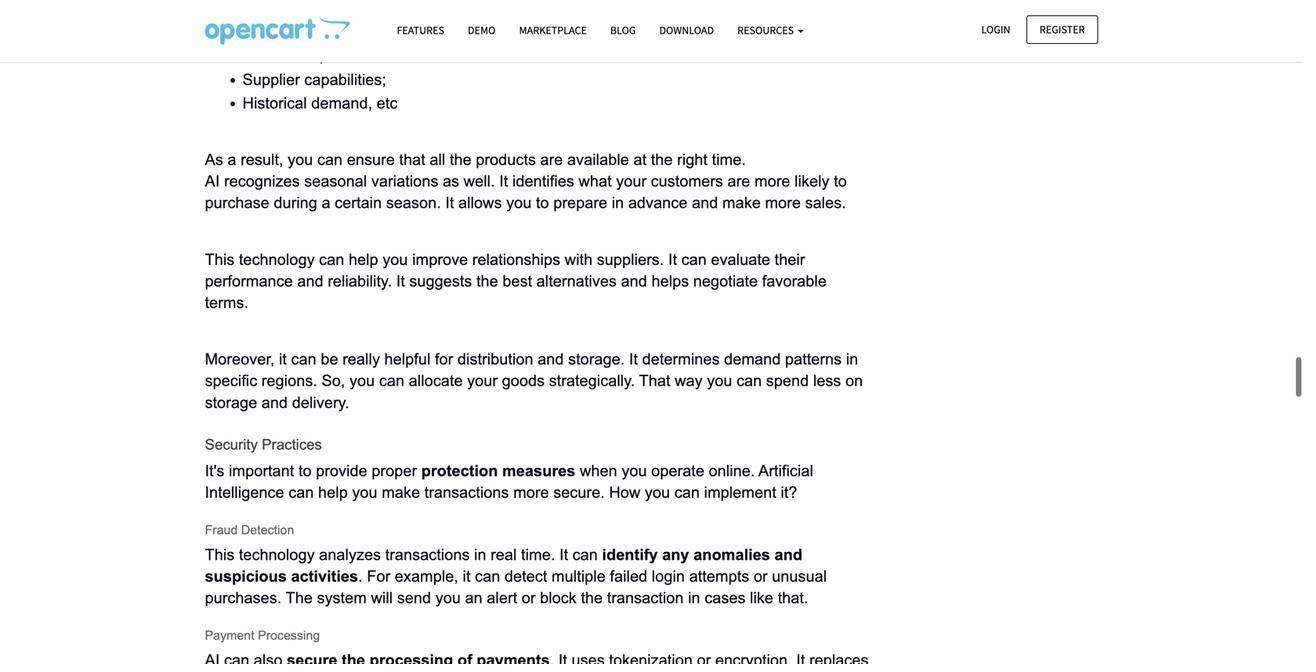 Task type: vqa. For each thing, say whether or not it's contained in the screenshot.
apply
no



Task type: locate. For each thing, give the bounding box(es) containing it.
season.
[[386, 194, 441, 211]]

artificial
[[759, 462, 814, 480]]

0 vertical spatial transactions
[[425, 484, 509, 501]]

it up multiple
[[560, 546, 568, 563]]

more left the likely
[[755, 173, 791, 190]]

it up 'regions.'
[[279, 351, 287, 368]]

and
[[692, 194, 718, 211], [297, 272, 324, 290], [621, 272, 648, 290], [538, 351, 564, 368], [262, 394, 288, 411], [775, 546, 803, 563]]

specific
[[205, 372, 257, 389]]

. for example, it can detect multiple failed login attempts or unusual purchases. the system will send you an alert or block the transaction in cases like that.
[[205, 568, 832, 607]]

this technology analyzes transactions in real time. it can
[[205, 546, 602, 563]]

0 vertical spatial more
[[755, 173, 791, 190]]

the right all
[[450, 151, 472, 168]]

your inside 'as a result, you can ensure that all the products are available at the right time. ai recognizes seasonal variations as well. it identifies what your customers are more likely to purchase during a certain season. it allows you to prepare in advance and make more sales.'
[[616, 173, 647, 190]]

this
[[205, 251, 235, 268], [205, 546, 235, 563]]

1 horizontal spatial make
[[723, 194, 761, 211]]

2 horizontal spatial to
[[834, 173, 847, 190]]

can down important
[[289, 484, 314, 501]]

1 vertical spatial it
[[463, 568, 471, 585]]

you down 'operate'
[[645, 484, 670, 501]]

integrating artificial intelligence in e-commerce operations image
[[205, 16, 350, 45]]

your down at
[[616, 173, 647, 190]]

storage
[[205, 394, 257, 411]]

in left the real
[[474, 546, 487, 563]]

it's
[[205, 462, 225, 480]]

technology up "performance"
[[239, 251, 315, 268]]

0 horizontal spatial help
[[318, 484, 348, 501]]

the
[[450, 151, 472, 168], [651, 151, 673, 168], [477, 272, 498, 290], [581, 589, 603, 607]]

make inside 'as a result, you can ensure that all the products are available at the right time. ai recognizes seasonal variations as well. it identifies what your customers are more likely to purchase during a certain season. it allows you to prepare in advance and make more sales.'
[[723, 194, 761, 211]]

multiple
[[552, 568, 606, 585]]

can up "seasonal"
[[317, 151, 343, 168]]

you down really
[[350, 372, 375, 389]]

can up an
[[475, 568, 500, 585]]

0 horizontal spatial to
[[299, 462, 312, 480]]

0 vertical spatial or
[[754, 568, 768, 585]]

relationships
[[473, 251, 561, 268]]

it right storage.
[[630, 351, 638, 368]]

provide
[[316, 462, 368, 480]]

when
[[580, 462, 618, 480]]

1 horizontal spatial a
[[322, 194, 331, 211]]

can down 'operate'
[[675, 484, 700, 501]]

to down identifies
[[536, 194, 549, 211]]

your down distribution
[[467, 372, 498, 389]]

regions.
[[262, 372, 317, 389]]

will
[[371, 589, 393, 607]]

time. inside 'as a result, you can ensure that all the products are available at the right time. ai recognizes seasonal variations as well. it identifies what your customers are more likely to purchase during a certain season. it allows you to prepare in advance and make more sales.'
[[712, 151, 746, 168]]

transactions down protection
[[425, 484, 509, 501]]

can inside . for example, it can detect multiple failed login attempts or unusual purchases. the system will send you an alert or block the transaction in cases like that.
[[475, 568, 500, 585]]

0 horizontal spatial your
[[467, 372, 498, 389]]

make
[[723, 194, 761, 211], [382, 484, 420, 501]]

and down 'regions.'
[[262, 394, 288, 411]]

in right prepare
[[612, 194, 624, 211]]

less
[[814, 372, 842, 389]]

1 vertical spatial transactions
[[385, 546, 470, 563]]

marketplace
[[519, 23, 587, 37]]

and down customers
[[692, 194, 718, 211]]

at
[[634, 151, 647, 168]]

you inside . for example, it can detect multiple failed login attempts or unusual purchases. the system will send you an alert or block the transaction in cases like that.
[[436, 589, 461, 607]]

0 vertical spatial time.
[[712, 151, 746, 168]]

are right customers
[[728, 173, 751, 190]]

it?
[[781, 484, 798, 501]]

any
[[663, 546, 690, 563]]

practices
[[262, 436, 322, 453]]

system
[[317, 589, 367, 607]]

help down provide
[[318, 484, 348, 501]]

you down identifies
[[507, 194, 532, 211]]

1 vertical spatial technology
[[239, 546, 315, 563]]

this down the fraud
[[205, 546, 235, 563]]

the left best
[[477, 272, 498, 290]]

proper
[[372, 462, 417, 480]]

and left reliability.
[[297, 272, 324, 290]]

make down proper
[[382, 484, 420, 501]]

in inside . for example, it can detect multiple failed login attempts or unusual purchases. the system will send you an alert or block the transaction in cases like that.
[[688, 589, 701, 607]]

with
[[565, 251, 593, 268]]

time. right the right
[[712, 151, 746, 168]]

0 horizontal spatial it
[[279, 351, 287, 368]]

and up unusual
[[775, 546, 803, 563]]

help inside this technology can help you improve relationships with suppliers. it can evaluate their performance and reliability. it suggests the best alternatives and helps negotiate favorable terms.
[[349, 251, 378, 268]]

right
[[677, 151, 708, 168]]

to up sales.
[[834, 173, 847, 190]]

it
[[500, 173, 508, 190], [446, 194, 454, 211], [669, 251, 677, 268], [396, 272, 405, 290], [630, 351, 638, 368], [560, 546, 568, 563]]

the down multiple
[[581, 589, 603, 607]]

historical
[[243, 94, 307, 112]]

failed
[[610, 568, 648, 585]]

important
[[229, 462, 294, 480]]

it inside . for example, it can detect multiple failed login attempts or unusual purchases. the system will send you an alert or block the transaction in cases like that.
[[463, 568, 471, 585]]

allows
[[459, 194, 502, 211]]

fraud detection
[[205, 523, 294, 537]]

1 horizontal spatial to
[[536, 194, 549, 211]]

0 vertical spatial are
[[541, 151, 563, 168]]

technology
[[239, 251, 315, 268], [239, 546, 315, 563]]

0 horizontal spatial or
[[522, 589, 536, 607]]

time. up detect
[[521, 546, 555, 563]]

anomalies
[[694, 546, 771, 563]]

a right as
[[228, 151, 236, 168]]

2 vertical spatial to
[[299, 462, 312, 480]]

1 horizontal spatial time.
[[712, 151, 746, 168]]

terms.
[[205, 294, 249, 311]]

you down provide
[[352, 484, 378, 501]]

transactions up example,
[[385, 546, 470, 563]]

0 horizontal spatial a
[[228, 151, 236, 168]]

negotiate
[[694, 272, 758, 290]]

likely
[[795, 173, 830, 190]]

this up "performance"
[[205, 251, 235, 268]]

0 vertical spatial this
[[205, 251, 235, 268]]

in inside 'as a result, you can ensure that all the products are available at the right time. ai recognizes seasonal variations as well. it identifies what your customers are more likely to purchase during a certain season. it allows you to prepare in advance and make more sales.'
[[612, 194, 624, 211]]

can
[[317, 151, 343, 168], [319, 251, 344, 268], [682, 251, 707, 268], [291, 351, 317, 368], [379, 372, 405, 389], [737, 372, 762, 389], [289, 484, 314, 501], [675, 484, 700, 501], [573, 546, 598, 563], [475, 568, 500, 585]]

make up the evaluate
[[723, 194, 761, 211]]

more inside when you operate online. artificial intelligence can help you make transactions more secure. how you can implement it?
[[514, 484, 549, 501]]

that
[[399, 151, 426, 168]]

this inside this technology can help you improve relationships with suppliers. it can evaluate their performance and reliability. it suggests the best alternatives and helps negotiate favorable terms.
[[205, 251, 235, 268]]

you right way
[[707, 372, 733, 389]]

a
[[228, 151, 236, 168], [322, 194, 331, 211]]

you up how
[[622, 462, 647, 480]]

you up reliability.
[[383, 251, 408, 268]]

1 technology from the top
[[239, 251, 315, 268]]

help up reliability.
[[349, 251, 378, 268]]

protection
[[422, 462, 498, 480]]

2 vertical spatial more
[[514, 484, 549, 501]]

0 horizontal spatial make
[[382, 484, 420, 501]]

it inside moreover, it can be really helpful for distribution and storage. it determines demand patterns in specific regions. so, you can allocate your goods strategically. that way you can spend less on storage and delivery.
[[279, 351, 287, 368]]

or
[[754, 568, 768, 585], [522, 589, 536, 607]]

2 technology from the top
[[239, 546, 315, 563]]

a down "seasonal"
[[322, 194, 331, 211]]

more down measures
[[514, 484, 549, 501]]

technology down detection
[[239, 546, 315, 563]]

download
[[660, 23, 714, 37]]

in
[[612, 194, 624, 211], [847, 351, 859, 368], [474, 546, 487, 563], [688, 589, 701, 607]]

0 vertical spatial make
[[723, 194, 761, 211]]

in up on
[[847, 351, 859, 368]]

or down detect
[[522, 589, 536, 607]]

you left an
[[436, 589, 461, 607]]

it down as
[[446, 194, 454, 211]]

identify
[[602, 546, 658, 563]]

0 vertical spatial your
[[616, 173, 647, 190]]

1 vertical spatial or
[[522, 589, 536, 607]]

it
[[279, 351, 287, 368], [463, 568, 471, 585]]

all
[[430, 151, 446, 168]]

alternatives
[[537, 272, 617, 290]]

transactions inside when you operate online. artificial intelligence can help you make transactions more secure. how you can implement it?
[[425, 484, 509, 501]]

this for this technology can help you improve relationships with suppliers. it can evaluate their performance and reliability. it suggests the best alternatives and helps negotiate favorable terms.
[[205, 251, 235, 268]]

1 vertical spatial time.
[[521, 546, 555, 563]]

technology inside this technology can help you improve relationships with suppliers. it can evaluate their performance and reliability. it suggests the best alternatives and helps negotiate favorable terms.
[[239, 251, 315, 268]]

1 horizontal spatial are
[[728, 173, 751, 190]]

more down the likely
[[766, 194, 801, 211]]

can down helpful
[[379, 372, 405, 389]]

1 horizontal spatial help
[[349, 251, 378, 268]]

and down suppliers.
[[621, 272, 648, 290]]

are up identifies
[[541, 151, 563, 168]]

payment
[[205, 628, 255, 642]]

1 vertical spatial your
[[467, 372, 498, 389]]

0 vertical spatial it
[[279, 351, 287, 368]]

0 vertical spatial help
[[349, 251, 378, 268]]

unusual
[[772, 568, 827, 585]]

0 horizontal spatial time.
[[521, 546, 555, 563]]

1 vertical spatial this
[[205, 546, 235, 563]]

in left cases
[[688, 589, 701, 607]]

and up goods
[[538, 351, 564, 368]]

advance
[[629, 194, 688, 211]]

0 vertical spatial technology
[[239, 251, 315, 268]]

on
[[846, 372, 863, 389]]

to down practices
[[299, 462, 312, 480]]

or up "like"
[[754, 568, 768, 585]]

suppliers.
[[597, 251, 664, 268]]

features link
[[385, 16, 456, 44]]

certain
[[335, 194, 382, 211]]

this for this technology analyzes transactions in real time. it can
[[205, 546, 235, 563]]

1 this from the top
[[205, 251, 235, 268]]

to
[[834, 173, 847, 190], [536, 194, 549, 211], [299, 462, 312, 480]]

your
[[616, 173, 647, 190], [467, 372, 498, 389]]

purchases.
[[205, 589, 282, 607]]

resources link
[[726, 16, 816, 44]]

1 horizontal spatial your
[[616, 173, 647, 190]]

1 horizontal spatial it
[[463, 568, 471, 585]]

send
[[397, 589, 431, 607]]

it up an
[[463, 568, 471, 585]]

download link
[[648, 16, 726, 44]]

times;
[[282, 47, 324, 64]]

1 vertical spatial make
[[382, 484, 420, 501]]

favorable
[[763, 272, 827, 290]]

help inside when you operate online. artificial intelligence can help you make transactions more secure. how you can implement it?
[[318, 484, 348, 501]]

identify any anomalies and suspicious activities
[[205, 546, 807, 585]]

2 this from the top
[[205, 546, 235, 563]]

time.
[[712, 151, 746, 168], [521, 546, 555, 563]]

1 vertical spatial help
[[318, 484, 348, 501]]

be
[[321, 351, 338, 368]]

transactions
[[425, 484, 509, 501], [385, 546, 470, 563]]



Task type: describe. For each thing, give the bounding box(es) containing it.
operate
[[652, 462, 705, 480]]

payment processing
[[205, 628, 320, 642]]

result,
[[241, 151, 283, 168]]

make inside when you operate online. artificial intelligence can help you make transactions more secure. how you can implement it?
[[382, 484, 420, 501]]

technology for analyzes
[[239, 546, 315, 563]]

well.
[[464, 173, 495, 190]]

goods
[[502, 372, 545, 389]]

storage.
[[568, 351, 625, 368]]

transaction
[[607, 589, 684, 607]]

moreover,
[[205, 351, 275, 368]]

suggests
[[410, 272, 472, 290]]

0 vertical spatial a
[[228, 151, 236, 168]]

online.
[[709, 462, 755, 480]]

lead
[[243, 47, 278, 64]]

features
[[397, 23, 445, 37]]

their
[[775, 251, 806, 268]]

processing
[[258, 628, 320, 642]]

real
[[491, 546, 517, 563]]

the inside . for example, it can detect multiple failed login attempts or unusual purchases. the system will send you an alert or block the transaction in cases like that.
[[581, 589, 603, 607]]

implement
[[704, 484, 777, 501]]

can up helps
[[682, 251, 707, 268]]

so,
[[322, 372, 345, 389]]

this technology can help you improve relationships with suppliers. it can evaluate their performance and reliability. it suggests the best alternatives and helps negotiate favorable terms.
[[205, 251, 831, 311]]

1 vertical spatial are
[[728, 173, 751, 190]]

alert
[[487, 589, 518, 607]]

login
[[652, 568, 685, 585]]

allocate
[[409, 372, 463, 389]]

your inside moreover, it can be really helpful for distribution and storage. it determines demand patterns in specific regions. so, you can allocate your goods strategically. that way you can spend less on storage and delivery.
[[467, 372, 498, 389]]

and inside identify any anomalies and suspicious activities
[[775, 546, 803, 563]]

that.
[[778, 589, 809, 607]]

secure.
[[554, 484, 605, 501]]

during
[[274, 194, 317, 211]]

blog
[[611, 23, 636, 37]]

as
[[443, 173, 460, 190]]

demand,
[[311, 94, 373, 112]]

variations
[[372, 173, 439, 190]]

recognizes
[[224, 173, 300, 190]]

improve
[[412, 251, 468, 268]]

1 vertical spatial to
[[536, 194, 549, 211]]

suspicious
[[205, 568, 287, 585]]

register link
[[1027, 15, 1099, 44]]

seasonal
[[304, 173, 367, 190]]

performance
[[205, 272, 293, 290]]

way
[[675, 372, 703, 389]]

detection
[[241, 523, 294, 537]]

1 vertical spatial a
[[322, 194, 331, 211]]

what
[[579, 173, 612, 190]]

login link
[[969, 15, 1024, 44]]

in inside moreover, it can be really helpful for distribution and storage. it determines demand patterns in specific regions. so, you can allocate your goods strategically. that way you can spend less on storage and delivery.
[[847, 351, 859, 368]]

and inside 'as a result, you can ensure that all the products are available at the right time. ai recognizes seasonal variations as well. it identifies what your customers are more likely to purchase during a certain season. it allows you to prepare in advance and make more sales.'
[[692, 194, 718, 211]]

technology for can
[[239, 251, 315, 268]]

sales.
[[806, 194, 847, 211]]

measures
[[503, 462, 576, 480]]

like
[[750, 589, 774, 607]]

supplier
[[243, 71, 300, 88]]

etc
[[377, 94, 398, 112]]

capabilities;
[[305, 71, 386, 88]]

ai
[[205, 173, 220, 190]]

it left suggests
[[396, 272, 405, 290]]

can inside 'as a result, you can ensure that all the products are available at the right time. ai recognizes seasonal variations as well. it identifies what your customers are more likely to purchase during a certain season. it allows you to prepare in advance and make more sales.'
[[317, 151, 343, 168]]

it up helps
[[669, 251, 677, 268]]

the right at
[[651, 151, 673, 168]]

can up reliability.
[[319, 251, 344, 268]]

really
[[343, 351, 380, 368]]

demo link
[[456, 16, 508, 44]]

distribution
[[458, 351, 534, 368]]

marketplace link
[[508, 16, 599, 44]]

cases
[[705, 589, 746, 607]]

it inside moreover, it can be really helpful for distribution and storage. it determines demand patterns in specific regions. so, you can allocate your goods strategically. that way you can spend less on storage and delivery.
[[630, 351, 638, 368]]

block
[[540, 589, 577, 607]]

0 vertical spatial to
[[834, 173, 847, 190]]

products
[[476, 151, 536, 168]]

the inside this technology can help you improve relationships with suppliers. it can evaluate their performance and reliability. it suggests the best alternatives and helps negotiate favorable terms.
[[477, 272, 498, 290]]

when you operate online. artificial intelligence can help you make transactions more secure. how you can implement it?
[[205, 462, 818, 501]]

patterns
[[786, 351, 842, 368]]

best
[[503, 272, 532, 290]]

it down 'products'
[[500, 173, 508, 190]]

.
[[358, 568, 363, 585]]

as
[[205, 151, 223, 168]]

strategically.
[[549, 372, 635, 389]]

can left be
[[291, 351, 317, 368]]

1 vertical spatial more
[[766, 194, 801, 211]]

the
[[286, 589, 313, 607]]

you right result,
[[288, 151, 313, 168]]

purchase
[[205, 194, 270, 211]]

resources
[[738, 23, 797, 37]]

can down the demand
[[737, 372, 762, 389]]

1 horizontal spatial or
[[754, 568, 768, 585]]

intelligence
[[205, 484, 284, 501]]

reliability.
[[328, 272, 392, 290]]

an
[[465, 589, 483, 607]]

demo
[[468, 23, 496, 37]]

identifies
[[513, 173, 575, 190]]

can up multiple
[[573, 546, 598, 563]]

moreover, it can be really helpful for distribution and storage. it determines demand patterns in specific regions. so, you can allocate your goods strategically. that way you can spend less on storage and delivery.
[[205, 351, 868, 411]]

for
[[435, 351, 453, 368]]

attempts
[[690, 568, 750, 585]]

it's important to provide proper protection measures
[[205, 462, 576, 480]]

prepare
[[554, 194, 608, 211]]

analyzes
[[319, 546, 381, 563]]

you inside this technology can help you improve relationships with suppliers. it can evaluate their performance and reliability. it suggests the best alternatives and helps negotiate favorable terms.
[[383, 251, 408, 268]]

0 horizontal spatial are
[[541, 151, 563, 168]]

security
[[205, 436, 258, 453]]

demand
[[724, 351, 781, 368]]



